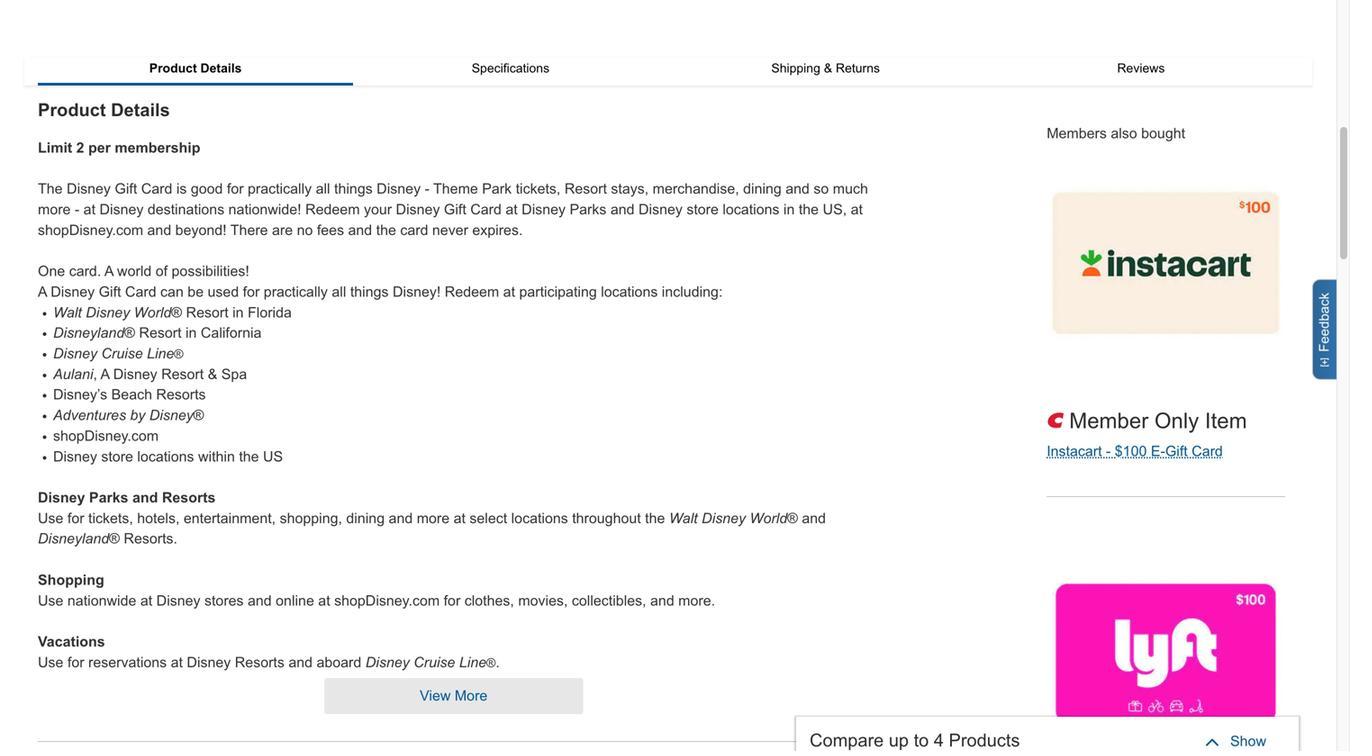 Task type: describe. For each thing, give the bounding box(es) containing it.
2 vertical spatial -
[[1106, 443, 1111, 460]]

beach
[[111, 387, 152, 403]]

members
[[1047, 125, 1107, 141]]

vacations
[[38, 634, 105, 650]]

use for vacations
[[38, 654, 63, 671]]

locations inside walt disney world ® resort in florida disneyland ® resort in california disney cruise line ® aulani , a disney resort & spa disney's beach resorts adventures by disney ® shopdisney.com disney store locations within the us
[[137, 448, 194, 465]]

your
[[364, 201, 392, 218]]

online
[[276, 593, 314, 609]]

at inside disney parks and resorts use for tickets, hotels, entertainment, shopping, dining and more at select locations throughout the walt disney world ® and disneyland ® resorts.
[[454, 510, 466, 526]]

disney!
[[393, 284, 441, 300]]

store inside walt disney world ® resort in florida disneyland ® resort in california disney cruise line ® aulani , a disney resort & spa disney's beach resorts adventures by disney ® shopdisney.com disney store locations within the us
[[101, 448, 133, 465]]

vacations use for reservations at disney resorts and aboard disney cruise line
[[38, 634, 487, 671]]

merchandise,
[[653, 181, 739, 197]]

more inside the disney gift card is good for practically all things disney - theme park tickets, resort stays, merchandise, dining and so much more - at disney destinations nationwide! redeem your disney gift card at disney parks and disney store locations in the us, at shopdisney.com and beyond! there are no fees and the card never expires.
[[38, 201, 71, 218]]

resort left spa
[[161, 366, 204, 382]]

disney inside one card. a world of possibilities! a disney gift card can be used for practically all things disney! redeem at participating locations including:
[[51, 284, 95, 300]]

members also bought
[[1047, 125, 1186, 141]]

including:
[[662, 284, 723, 300]]

good
[[191, 181, 223, 197]]

us
[[263, 448, 283, 465]]

locations inside the disney gift card is good for practically all things disney - theme park tickets, resort stays, merchandise, dining and so much more - at disney destinations nationwide! redeem your disney gift card at disney parks and disney store locations in the us, at shopdisney.com and beyond! there are no fees and the card never expires.
[[723, 201, 780, 218]]

cruise inside vacations use for reservations at disney resorts and aboard disney cruise line
[[414, 654, 455, 671]]

shopping use nationwide at disney stores and online at shopdisney.com for clothes, movies, collectibles, and more.
[[38, 572, 715, 609]]

practically inside the disney gift card is good for practically all things disney - theme park tickets, resort stays, merchandise, dining and so much more - at disney destinations nationwide! redeem your disney gift card at disney parks and disney store locations in the us, at shopdisney.com and beyond! there are no fees and the card never expires.
[[248, 181, 312, 197]]

expires.
[[472, 222, 523, 238]]

card
[[400, 222, 428, 238]]

shipping
[[772, 61, 821, 75]]

walt disney world ® resort in florida disneyland ® resort in california disney cruise line ® aulani , a disney resort & spa disney's beach resorts adventures by disney ® shopdisney.com disney store locations within the us
[[53, 304, 292, 465]]

aulani
[[53, 366, 93, 382]]

disney parks and resorts use for tickets, hotels, entertainment, shopping, dining and more at select locations throughout the walt disney world ® and disneyland ® resorts.
[[38, 490, 826, 547]]

at up expires.
[[506, 201, 518, 218]]

the disney gift card is good for practically all things disney - theme park tickets, resort stays, merchandise, dining and so much more - at disney destinations nationwide! redeem your disney gift card at disney parks and disney store locations in the us, at shopdisney.com and beyond! there are no fees and the card never expires.
[[38, 181, 868, 238]]

parks inside disney parks and resorts use for tickets, hotels, entertainment, shopping, dining and more at select locations throughout the walt disney world ® and disneyland ® resorts.
[[89, 490, 128, 506]]

resorts inside walt disney world ® resort in florida disneyland ® resort in california disney cruise line ® aulani , a disney resort & spa disney's beach resorts adventures by disney ® shopdisney.com disney store locations within the us
[[156, 387, 206, 403]]

aboard
[[317, 654, 362, 671]]

compare up to 4 products
[[810, 731, 1020, 750]]

locations inside one card. a world of possibilities! a disney gift card can be used for practically all things disney! redeem at participating locations including:
[[601, 284, 658, 300]]

reservations
[[88, 654, 167, 671]]

stores
[[205, 593, 244, 609]]

feedback link
[[1313, 279, 1344, 380]]

item
[[1205, 409, 1247, 433]]

collectibles,
[[572, 593, 647, 609]]

resorts inside vacations use for reservations at disney resorts and aboard disney cruise line
[[235, 654, 285, 671]]

instacart - $100 e-gift card image
[[1047, 144, 1286, 383]]

possibilities!
[[172, 263, 249, 279]]

by
[[130, 407, 145, 424]]

the down your
[[376, 222, 396, 238]]

world inside walt disney world ® resort in florida disneyland ® resort in california disney cruise line ® aulani , a disney resort & spa disney's beach resorts adventures by disney ® shopdisney.com disney store locations within the us
[[134, 304, 171, 321]]

use for shopping
[[38, 593, 63, 609]]

never
[[432, 222, 468, 238]]

walt inside disney parks and resorts use for tickets, hotels, entertainment, shopping, dining and more at select locations throughout the walt disney world ® and disneyland ® resorts.
[[669, 510, 698, 526]]

line inside walt disney world ® resort in florida disneyland ® resort in california disney cruise line ® aulani , a disney resort & spa disney's beach resorts adventures by disney ® shopdisney.com disney store locations within the us
[[147, 346, 174, 362]]

beyond!
[[175, 222, 227, 238]]

clothes,
[[465, 593, 514, 609]]

park
[[482, 181, 512, 197]]

member
[[1070, 409, 1149, 433]]

card down park
[[470, 201, 502, 218]]

the inside disney parks and resorts use for tickets, hotels, entertainment, shopping, dining and more at select locations throughout the walt disney world ® and disneyland ® resorts.
[[645, 510, 665, 526]]

nationwide!
[[229, 201, 301, 218]]

gift down the only
[[1166, 443, 1188, 460]]

shopdisney.com inside walt disney world ® resort in florida disneyland ® resort in california disney cruise line ® aulani , a disney resort & spa disney's beach resorts adventures by disney ® shopdisney.com disney store locations within the us
[[53, 428, 159, 444]]

0 vertical spatial a
[[104, 263, 113, 279]]

parks inside the disney gift card is good for practically all things disney - theme park tickets, resort stays, merchandise, dining and so much more - at disney destinations nationwide! redeem your disney gift card at disney parks and disney store locations in the us, at shopdisney.com and beyond! there are no fees and the card never expires.
[[570, 201, 607, 218]]

shopping
[[38, 572, 104, 588]]

to
[[914, 731, 929, 750]]

nationwide
[[67, 593, 136, 609]]

disney's
[[53, 387, 107, 403]]

4
[[934, 731, 944, 750]]

also
[[1111, 125, 1138, 141]]

in inside the disney gift card is good for practically all things disney - theme park tickets, resort stays, merchandise, dining and so much more - at disney destinations nationwide! redeem your disney gift card at disney parks and disney store locations in the us, at shopdisney.com and beyond! there are no fees and the card never expires.
[[784, 201, 795, 218]]

reviews link
[[984, 58, 1299, 78]]

dining inside disney parks and resorts use for tickets, hotels, entertainment, shopping, dining and more at select locations throughout the walt disney world ® and disneyland ® resorts.
[[346, 510, 385, 526]]

bought
[[1142, 125, 1186, 141]]

redeem inside the disney gift card is good for practically all things disney - theme park tickets, resort stays, merchandise, dining and so much more - at disney destinations nationwide! redeem your disney gift card at disney parks and disney store locations in the us, at shopdisney.com and beyond! there are no fees and the card never expires.
[[305, 201, 360, 218]]

all inside the disney gift card is good for practically all things disney - theme park tickets, resort stays, merchandise, dining and so much more - at disney destinations nationwide! redeem your disney gift card at disney parks and disney store locations in the us, at shopdisney.com and beyond! there are no fees and the card never expires.
[[316, 181, 330, 197]]

specifications
[[472, 61, 550, 75]]

limit
[[38, 140, 72, 156]]

world
[[117, 263, 152, 279]]

compare
[[810, 731, 884, 750]]

card left is
[[141, 181, 172, 197]]

card down item
[[1192, 443, 1223, 460]]

up
[[889, 731, 909, 750]]

member only item
[[1070, 409, 1247, 433]]

shopdisney.com inside shopping use nationwide at disney stores and online at shopdisney.com for clothes, movies, collectibles, and more.
[[334, 593, 440, 609]]

1 horizontal spatial -
[[425, 181, 430, 197]]

movies,
[[518, 593, 568, 609]]

gift down limit 2 per membership
[[115, 181, 137, 197]]

select
[[470, 510, 507, 526]]

the down so
[[799, 201, 819, 218]]

the inside walt disney world ® resort in florida disneyland ® resort in california disney cruise line ® aulani , a disney resort & spa disney's beach resorts adventures by disney ® shopdisney.com disney store locations within the us
[[239, 448, 259, 465]]

so
[[814, 181, 829, 197]]

at down 'much'
[[851, 201, 863, 218]]

for inside the disney gift card is good for practically all things disney - theme park tickets, resort stays, merchandise, dining and so much more - at disney destinations nationwide! redeem your disney gift card at disney parks and disney store locations in the us, at shopdisney.com and beyond! there are no fees and the card never expires.
[[227, 181, 244, 197]]

at inside one card. a world of possibilities! a disney gift card can be used for practically all things disney! redeem at participating locations including:
[[503, 284, 515, 300]]

.
[[496, 654, 500, 671]]

products
[[949, 731, 1020, 750]]

view larger image 1 image
[[136, 0, 534, 58]]

membership
[[115, 140, 200, 156]]

instacart - $100 e-gift card
[[1047, 443, 1223, 460]]

0 horizontal spatial -
[[75, 201, 79, 218]]

used
[[208, 284, 239, 300]]

product details link
[[38, 58, 353, 83]]

0 horizontal spatial product
[[38, 100, 106, 120]]

at inside vacations use for reservations at disney resorts and aboard disney cruise line
[[171, 654, 183, 671]]

throughout
[[572, 510, 641, 526]]

tickets, inside the disney gift card is good for practically all things disney - theme park tickets, resort stays, merchandise, dining and so much more - at disney destinations nationwide! redeem your disney gift card at disney parks and disney store locations in the us, at shopdisney.com and beyond! there are no fees and the card never expires.
[[516, 181, 561, 197]]

for inside one card. a world of possibilities! a disney gift card can be used for practically all things disney! redeem at participating locations including:
[[243, 284, 260, 300]]

shipping & returns
[[772, 61, 880, 75]]

entertainment,
[[184, 510, 276, 526]]

there
[[230, 222, 268, 238]]

show
[[1231, 733, 1267, 750]]

participating
[[519, 284, 597, 300]]

disneyland inside walt disney world ® resort in florida disneyland ® resort in california disney cruise line ® aulani , a disney resort & spa disney's beach resorts adventures by disney ® shopdisney.com disney store locations within the us
[[53, 325, 124, 341]]

no
[[297, 222, 313, 238]]

0 horizontal spatial in
[[186, 325, 197, 341]]

cruise inside walt disney world ® resort in florida disneyland ® resort in california disney cruise line ® aulani , a disney resort & spa disney's beach resorts adventures by disney ® shopdisney.com disney store locations within the us
[[101, 346, 143, 362]]

dining inside the disney gift card is good for practically all things disney - theme park tickets, resort stays, merchandise, dining and so much more - at disney destinations nationwide! redeem your disney gift card at disney parks and disney store locations in the us, at shopdisney.com and beyond! there are no fees and the card never expires.
[[743, 181, 782, 197]]

resort inside the disney gift card is good for practically all things disney - theme park tickets, resort stays, merchandise, dining and so much more - at disney destinations nationwide! redeem your disney gift card at disney parks and disney store locations in the us, at shopdisney.com and beyond! there are no fees and the card never expires.
[[565, 181, 607, 197]]

is
[[176, 181, 187, 197]]

® .
[[487, 654, 500, 671]]

0 vertical spatial product details
[[149, 61, 242, 75]]

spa
[[221, 366, 247, 382]]

be
[[188, 284, 204, 300]]

& inside walt disney world ® resort in florida disneyland ® resort in california disney cruise line ® aulani , a disney resort & spa disney's beach resorts adventures by disney ® shopdisney.com disney store locations within the us
[[208, 366, 217, 382]]



Task type: vqa. For each thing, say whether or not it's contained in the screenshot.
Search icon
no



Task type: locate. For each thing, give the bounding box(es) containing it.
card inside one card. a world of possibilities! a disney gift card can be used for practically all things disney! redeem at participating locations including:
[[125, 284, 156, 300]]

1 vertical spatial in
[[233, 304, 244, 321]]

0 horizontal spatial store
[[101, 448, 133, 465]]

shopdisney.com up card.
[[38, 222, 143, 238]]

1 vertical spatial world
[[750, 510, 788, 526]]

1 vertical spatial line
[[459, 654, 487, 671]]

at
[[83, 201, 96, 218], [506, 201, 518, 218], [851, 201, 863, 218], [503, 284, 515, 300], [454, 510, 466, 526], [140, 593, 152, 609], [318, 593, 330, 609], [171, 654, 183, 671]]

adventures
[[53, 407, 126, 424]]

cruise left ® .
[[414, 654, 455, 671]]

gift down world
[[99, 284, 121, 300]]

1 vertical spatial walt
[[669, 510, 698, 526]]

2 vertical spatial in
[[186, 325, 197, 341]]

returns
[[836, 61, 880, 75]]

1 vertical spatial parks
[[89, 490, 128, 506]]

resort down be
[[186, 304, 229, 321]]

$100
[[1115, 443, 1147, 460]]

walt right the throughout
[[669, 510, 698, 526]]

all up fees
[[316, 181, 330, 197]]

shopdisney.com up the aboard
[[334, 593, 440, 609]]

and
[[786, 181, 810, 197], [611, 201, 635, 218], [147, 222, 171, 238], [348, 222, 372, 238], [132, 490, 158, 506], [389, 510, 413, 526], [802, 510, 826, 526], [248, 593, 272, 609], [651, 593, 675, 609], [289, 654, 313, 671]]

1 vertical spatial use
[[38, 593, 63, 609]]

1 vertical spatial practically
[[264, 284, 328, 300]]

line
[[147, 346, 174, 362], [459, 654, 487, 671]]

the right the throughout
[[645, 510, 665, 526]]

e-
[[1151, 443, 1166, 460]]

2 horizontal spatial in
[[784, 201, 795, 218]]

- left theme
[[425, 181, 430, 197]]

at right online
[[318, 593, 330, 609]]

0 horizontal spatial line
[[147, 346, 174, 362]]

1 vertical spatial redeem
[[445, 284, 499, 300]]

card down world
[[125, 284, 156, 300]]

0 horizontal spatial &
[[208, 366, 217, 382]]

the
[[38, 181, 63, 197]]

one
[[38, 263, 65, 279]]

at right reservations on the bottom of page
[[171, 654, 183, 671]]

and inside vacations use for reservations at disney resorts and aboard disney cruise line
[[289, 654, 313, 671]]

disney inside shopping use nationwide at disney stores and online at shopdisney.com for clothes, movies, collectibles, and more.
[[156, 593, 200, 609]]

gift inside one card. a world of possibilities! a disney gift card can be used for practically all things disney! redeem at participating locations including:
[[99, 284, 121, 300]]

& left spa
[[208, 366, 217, 382]]

dining left so
[[743, 181, 782, 197]]

0 vertical spatial practically
[[248, 181, 312, 197]]

1 horizontal spatial walt
[[669, 510, 698, 526]]

0 vertical spatial cruise
[[101, 346, 143, 362]]

0 horizontal spatial cruise
[[101, 346, 143, 362]]

use down shopping
[[38, 593, 63, 609]]

at left select
[[454, 510, 466, 526]]

more inside disney parks and resorts use for tickets, hotels, entertainment, shopping, dining and more at select locations throughout the walt disney world ® and disneyland ® resorts.
[[417, 510, 450, 526]]

parks up participating
[[570, 201, 607, 218]]

locations down "merchandise,"
[[723, 201, 780, 218]]

all down fees
[[332, 284, 346, 300]]

1 horizontal spatial cruise
[[414, 654, 455, 671]]

stays,
[[611, 181, 649, 197]]

1 horizontal spatial line
[[459, 654, 487, 671]]

®
[[171, 304, 182, 321], [124, 325, 135, 341], [174, 347, 183, 361], [193, 407, 204, 424], [788, 510, 798, 526], [109, 531, 120, 547], [487, 656, 496, 670]]

practically up nationwide!
[[248, 181, 312, 197]]

store inside the disney gift card is good for practically all things disney - theme park tickets, resort stays, merchandise, dining and so much more - at disney destinations nationwide! redeem your disney gift card at disney parks and disney store locations in the us, at shopdisney.com and beyond! there are no fees and the card never expires.
[[687, 201, 719, 218]]

at left participating
[[503, 284, 515, 300]]

resorts up the hotels,
[[162, 490, 216, 506]]

cruise up beach on the bottom left
[[101, 346, 143, 362]]

a down one
[[38, 284, 47, 300]]

1 horizontal spatial details
[[200, 61, 242, 75]]

things left disney!
[[350, 284, 389, 300]]

a
[[104, 263, 113, 279], [38, 284, 47, 300], [100, 366, 109, 382]]

product up 2
[[38, 100, 106, 120]]

for right good at the left top
[[227, 181, 244, 197]]

0 vertical spatial use
[[38, 510, 63, 526]]

in
[[784, 201, 795, 218], [233, 304, 244, 321], [186, 325, 197, 341]]

1 vertical spatial tickets,
[[88, 510, 133, 526]]

0 horizontal spatial tickets,
[[88, 510, 133, 526]]

1 vertical spatial disneyland
[[38, 531, 109, 547]]

more down the
[[38, 201, 71, 218]]

1 vertical spatial resorts
[[162, 490, 216, 506]]

2 use from the top
[[38, 593, 63, 609]]

0 vertical spatial in
[[784, 201, 795, 218]]

resorts right beach on the bottom left
[[156, 387, 206, 403]]

use
[[38, 510, 63, 526], [38, 593, 63, 609], [38, 654, 63, 671]]

resort
[[565, 181, 607, 197], [186, 304, 229, 321], [139, 325, 182, 341], [161, 366, 204, 382]]

hotels,
[[137, 510, 180, 526]]

compare products region
[[796, 717, 1299, 751]]

1 vertical spatial all
[[332, 284, 346, 300]]

1 horizontal spatial &
[[824, 61, 833, 75]]

0 vertical spatial product
[[149, 61, 197, 75]]

at right nationwide
[[140, 593, 152, 609]]

redeem up fees
[[305, 201, 360, 218]]

things up your
[[334, 181, 373, 197]]

0 vertical spatial store
[[687, 201, 719, 218]]

- down 2
[[75, 201, 79, 218]]

instacart
[[1047, 443, 1102, 460]]

1 vertical spatial a
[[38, 284, 47, 300]]

destinations
[[148, 201, 225, 218]]

walt down one
[[53, 304, 82, 321]]

resorts.
[[124, 531, 177, 547]]

things
[[334, 181, 373, 197], [350, 284, 389, 300]]

use inside disney parks and resorts use for tickets, hotels, entertainment, shopping, dining and more at select locations throughout the walt disney world ® and disneyland ® resorts.
[[38, 510, 63, 526]]

0 vertical spatial tickets,
[[516, 181, 561, 197]]

world inside disney parks and resorts use for tickets, hotels, entertainment, shopping, dining and more at select locations throughout the walt disney world ® and disneyland ® resorts.
[[750, 510, 788, 526]]

tickets,
[[516, 181, 561, 197], [88, 510, 133, 526]]

1 vertical spatial store
[[101, 448, 133, 465]]

lyft $100 e-gift card image
[[1047, 534, 1286, 751]]

for down vacations
[[67, 654, 84, 671]]

all inside one card. a world of possibilities! a disney gift card can be used for practically all things disney! redeem at participating locations including:
[[332, 284, 346, 300]]

at up card.
[[83, 201, 96, 218]]

0 vertical spatial all
[[316, 181, 330, 197]]

practically inside one card. a world of possibilities! a disney gift card can be used for practically all things disney! redeem at participating locations including:
[[264, 284, 328, 300]]

in up california at top
[[233, 304, 244, 321]]

resorts inside disney parks and resorts use for tickets, hotels, entertainment, shopping, dining and more at select locations throughout the walt disney world ® and disneyland ® resorts.
[[162, 490, 216, 506]]

1 horizontal spatial product
[[149, 61, 197, 75]]

redeem inside one card. a world of possibilities! a disney gift card can be used for practically all things disney! redeem at participating locations including:
[[445, 284, 499, 300]]

use inside vacations use for reservations at disney resorts and aboard disney cruise line
[[38, 654, 63, 671]]

product details
[[149, 61, 242, 75], [38, 100, 170, 120]]

2 horizontal spatial -
[[1106, 443, 1111, 460]]

use up shopping
[[38, 510, 63, 526]]

product inside product details link
[[149, 61, 197, 75]]

tickets, inside disney parks and resorts use for tickets, hotels, entertainment, shopping, dining and more at select locations throughout the walt disney world ® and disneyland ® resorts.
[[88, 510, 133, 526]]

in left us,
[[784, 201, 795, 218]]

,
[[93, 366, 97, 382]]

0 vertical spatial line
[[147, 346, 174, 362]]

feedback
[[1317, 293, 1332, 352]]

shopdisney.com inside the disney gift card is good for practically all things disney - theme park tickets, resort stays, merchandise, dining and so much more - at disney destinations nationwide! redeem your disney gift card at disney parks and disney store locations in the us, at shopdisney.com and beyond! there are no fees and the card never expires.
[[38, 222, 143, 238]]

1 vertical spatial product details
[[38, 100, 170, 120]]

shipping & returns link
[[668, 58, 984, 78]]

tickets, right park
[[516, 181, 561, 197]]

card.
[[69, 263, 101, 279]]

one card. a world of possibilities! a disney gift card can be used for practically all things disney! redeem at participating locations including:
[[38, 263, 723, 300]]

0 vertical spatial disneyland
[[53, 325, 124, 341]]

for inside shopping use nationwide at disney stores and online at shopdisney.com for clothes, movies, collectibles, and more.
[[444, 593, 461, 609]]

for up florida
[[243, 284, 260, 300]]

disneyland
[[53, 325, 124, 341], [38, 531, 109, 547]]

1 horizontal spatial all
[[332, 284, 346, 300]]

0 horizontal spatial redeem
[[305, 201, 360, 218]]

for left clothes,
[[444, 593, 461, 609]]

shopdisney.com
[[38, 222, 143, 238], [53, 428, 159, 444], [334, 593, 440, 609]]

shopdisney.com down adventures
[[53, 428, 159, 444]]

for up shopping
[[67, 510, 84, 526]]

parks up resorts.
[[89, 490, 128, 506]]

0 vertical spatial parks
[[570, 201, 607, 218]]

practically up florida
[[264, 284, 328, 300]]

details
[[200, 61, 242, 75], [111, 100, 170, 120]]

0 vertical spatial world
[[134, 304, 171, 321]]

per
[[88, 140, 111, 156]]

use inside shopping use nationwide at disney stores and online at shopdisney.com for clothes, movies, collectibles, and more.
[[38, 593, 63, 609]]

the left us
[[239, 448, 259, 465]]

1 horizontal spatial redeem
[[445, 284, 499, 300]]

use down vacations
[[38, 654, 63, 671]]

line inside vacations use for reservations at disney resorts and aboard disney cruise line
[[459, 654, 487, 671]]

& left returns
[[824, 61, 833, 75]]

® inside ® .
[[487, 656, 496, 670]]

redeem right disney!
[[445, 284, 499, 300]]

1 vertical spatial cruise
[[414, 654, 455, 671]]

product up membership
[[149, 61, 197, 75]]

0 horizontal spatial details
[[111, 100, 170, 120]]

1 use from the top
[[38, 510, 63, 526]]

california
[[201, 325, 262, 341]]

-
[[425, 181, 430, 197], [75, 201, 79, 218], [1106, 443, 1111, 460]]

fees
[[317, 222, 344, 238]]

0 vertical spatial things
[[334, 181, 373, 197]]

0 vertical spatial -
[[425, 181, 430, 197]]

0 vertical spatial shopdisney.com
[[38, 222, 143, 238]]

reviews
[[1118, 61, 1165, 75]]

1 horizontal spatial tickets,
[[516, 181, 561, 197]]

product details up per
[[38, 100, 170, 120]]

3 use from the top
[[38, 654, 63, 671]]

resorts down online
[[235, 654, 285, 671]]

0 vertical spatial resorts
[[156, 387, 206, 403]]

resort left stays,
[[565, 181, 607, 197]]

0 vertical spatial redeem
[[305, 201, 360, 218]]

card
[[141, 181, 172, 197], [470, 201, 502, 218], [125, 284, 156, 300], [1192, 443, 1223, 460]]

world
[[134, 304, 171, 321], [750, 510, 788, 526]]

disneyland up , at left
[[53, 325, 124, 341]]

things inside one card. a world of possibilities! a disney gift card can be used for practically all things disney! redeem at participating locations including:
[[350, 284, 389, 300]]

store down "merchandise,"
[[687, 201, 719, 218]]

all
[[316, 181, 330, 197], [332, 284, 346, 300]]

0 horizontal spatial more
[[38, 201, 71, 218]]

0 horizontal spatial parks
[[89, 490, 128, 506]]

1 vertical spatial things
[[350, 284, 389, 300]]

0 vertical spatial walt
[[53, 304, 82, 321]]

resort down can
[[139, 325, 182, 341]]

more.
[[679, 593, 715, 609]]

2 vertical spatial resorts
[[235, 654, 285, 671]]

dining right 'shopping,'
[[346, 510, 385, 526]]

1 horizontal spatial dining
[[743, 181, 782, 197]]

locations left including:
[[601, 284, 658, 300]]

2
[[76, 140, 84, 156]]

0 vertical spatial details
[[200, 61, 242, 75]]

1 horizontal spatial more
[[417, 510, 450, 526]]

1 vertical spatial -
[[75, 201, 79, 218]]

for
[[227, 181, 244, 197], [243, 284, 260, 300], [67, 510, 84, 526], [444, 593, 461, 609], [67, 654, 84, 671]]

store down by
[[101, 448, 133, 465]]

locations down by
[[137, 448, 194, 465]]

2 vertical spatial use
[[38, 654, 63, 671]]

2 vertical spatial shopdisney.com
[[334, 593, 440, 609]]

0 horizontal spatial walt
[[53, 304, 82, 321]]

for inside disney parks and resorts use for tickets, hotels, entertainment, shopping, dining and more at select locations throughout the walt disney world ® and disneyland ® resorts.
[[67, 510, 84, 526]]

0 horizontal spatial dining
[[346, 510, 385, 526]]

walt
[[53, 304, 82, 321], [669, 510, 698, 526]]

gift down theme
[[444, 201, 466, 218]]

much
[[833, 181, 868, 197]]

locations inside disney parks and resorts use for tickets, hotels, entertainment, shopping, dining and more at select locations throughout the walt disney world ® and disneyland ® resorts.
[[511, 510, 568, 526]]

things inside the disney gift card is good for practically all things disney - theme park tickets, resort stays, merchandise, dining and so much more - at disney destinations nationwide! redeem your disney gift card at disney parks and disney store locations in the us, at shopdisney.com and beyond! there are no fees and the card never expires.
[[334, 181, 373, 197]]

product
[[149, 61, 197, 75], [38, 100, 106, 120]]

1 vertical spatial shopdisney.com
[[53, 428, 159, 444]]

theme
[[433, 181, 478, 197]]

only
[[1155, 409, 1199, 433]]

store
[[687, 201, 719, 218], [101, 448, 133, 465]]

a right , at left
[[100, 366, 109, 382]]

1 horizontal spatial store
[[687, 201, 719, 218]]

line left .
[[459, 654, 487, 671]]

us,
[[823, 201, 847, 218]]

disneyland inside disney parks and resorts use for tickets, hotels, entertainment, shopping, dining and more at select locations throughout the walt disney world ® and disneyland ® resorts.
[[38, 531, 109, 547]]

1 vertical spatial product
[[38, 100, 106, 120]]

gift
[[115, 181, 137, 197], [444, 201, 466, 218], [99, 284, 121, 300], [1166, 443, 1188, 460]]

1 vertical spatial dining
[[346, 510, 385, 526]]

- left $100
[[1106, 443, 1111, 460]]

0 horizontal spatial world
[[134, 304, 171, 321]]

a inside walt disney world ® resort in florida disneyland ® resort in california disney cruise line ® aulani , a disney resort & spa disney's beach resorts adventures by disney ® shopdisney.com disney store locations within the us
[[100, 366, 109, 382]]

disneyland up shopping
[[38, 531, 109, 547]]

are
[[272, 222, 293, 238]]

within
[[198, 448, 235, 465]]

None button
[[324, 678, 583, 714]]

product details up membership
[[149, 61, 242, 75]]

more left select
[[417, 510, 450, 526]]

1 horizontal spatial world
[[750, 510, 788, 526]]

1 horizontal spatial parks
[[570, 201, 607, 218]]

walt inside walt disney world ® resort in florida disneyland ® resort in california disney cruise line ® aulani , a disney resort & spa disney's beach resorts adventures by disney ® shopdisney.com disney store locations within the us
[[53, 304, 82, 321]]

for inside vacations use for reservations at disney resorts and aboard disney cruise line
[[67, 654, 84, 671]]

0 vertical spatial &
[[824, 61, 833, 75]]

limit 2 per membership
[[38, 140, 200, 156]]

shopping,
[[280, 510, 342, 526]]

the
[[799, 201, 819, 218], [376, 222, 396, 238], [239, 448, 259, 465], [645, 510, 665, 526]]

0 vertical spatial more
[[38, 201, 71, 218]]

show button
[[1202, 731, 1272, 751]]

a right card.
[[104, 263, 113, 279]]

line up beach on the bottom left
[[147, 346, 174, 362]]

of
[[156, 263, 168, 279]]

disney
[[67, 181, 111, 197], [377, 181, 421, 197], [100, 201, 144, 218], [396, 201, 440, 218], [522, 201, 566, 218], [639, 201, 683, 218], [51, 284, 95, 300], [86, 304, 130, 321], [53, 346, 97, 362], [113, 366, 157, 382], [149, 407, 193, 424], [53, 448, 97, 465], [38, 490, 85, 506], [702, 510, 746, 526], [156, 593, 200, 609], [187, 654, 231, 671], [366, 654, 410, 671]]

1 vertical spatial details
[[111, 100, 170, 120]]

tickets, up resorts.
[[88, 510, 133, 526]]

0 horizontal spatial all
[[316, 181, 330, 197]]

locations right select
[[511, 510, 568, 526]]

in left california at top
[[186, 325, 197, 341]]

1 horizontal spatial in
[[233, 304, 244, 321]]

2 vertical spatial a
[[100, 366, 109, 382]]

0 vertical spatial dining
[[743, 181, 782, 197]]

instacart - $100 e-gift card link
[[1047, 443, 1223, 460]]

1 vertical spatial more
[[417, 510, 450, 526]]

1 vertical spatial &
[[208, 366, 217, 382]]



